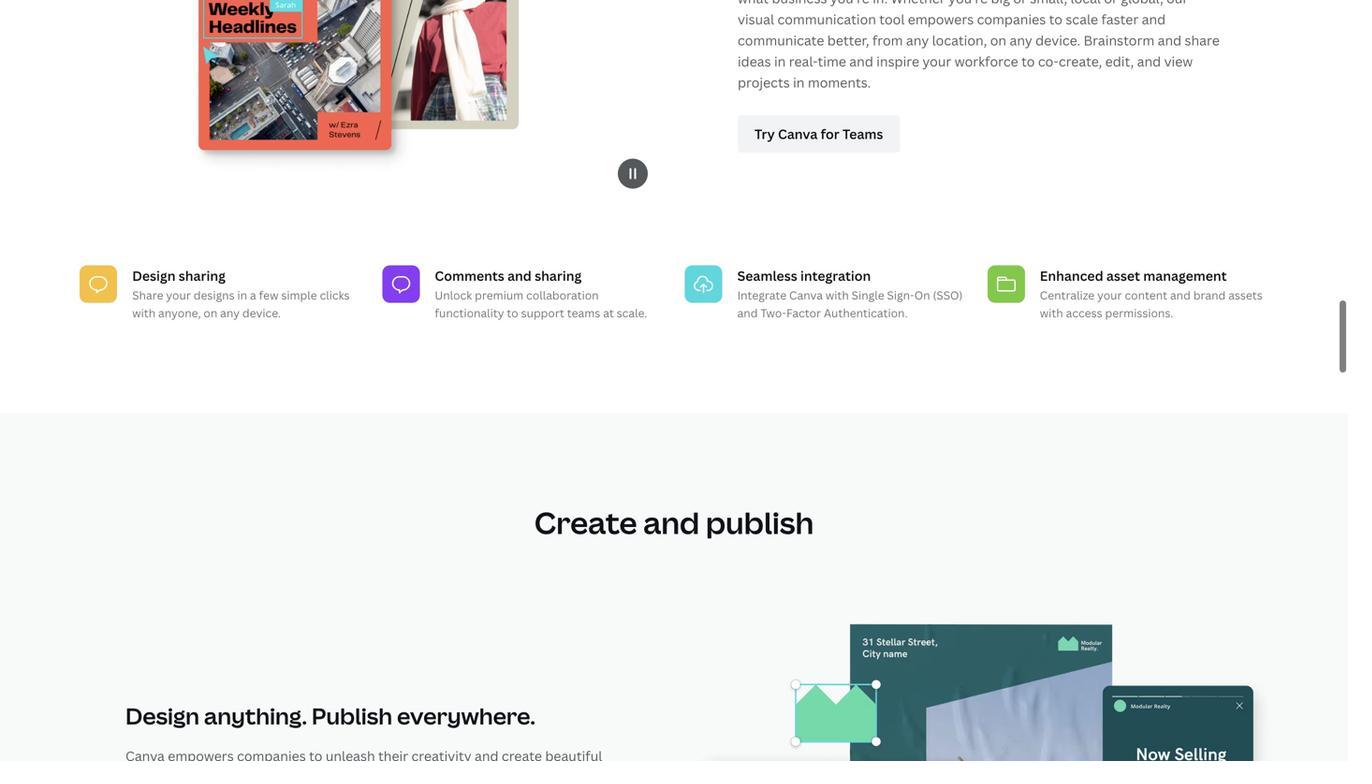 Task type: describe. For each thing, give the bounding box(es) containing it.
functionality
[[435, 305, 504, 321]]

few
[[259, 287, 279, 303]]

comments
[[435, 267, 504, 285]]

seamless
[[737, 267, 797, 285]]

on
[[204, 305, 217, 321]]

sign-
[[887, 287, 914, 303]]

anyone,
[[158, 305, 201, 321]]

centralize
[[1040, 287, 1095, 303]]

create
[[534, 502, 637, 543]]

everywhere.
[[397, 701, 535, 731]]

to
[[507, 305, 518, 321]]

teams
[[567, 305, 600, 321]]

anything.
[[204, 701, 307, 731]]

with inside seamless integration integrate canva with single sign-on (sso) and two-factor authentication.
[[826, 287, 849, 303]]

and inside enhanced asset management centralize your content and brand assets with access permissions.
[[1170, 287, 1191, 303]]

on
[[914, 287, 930, 303]]

comments and sharing unlock premium collaboration functionality to support teams at scale.
[[435, 267, 647, 321]]

design anything. publish everywhere.
[[125, 701, 535, 731]]

designs
[[194, 287, 235, 303]]

with inside enhanced asset management centralize your content and brand assets with access permissions.
[[1040, 305, 1063, 321]]

in
[[237, 287, 247, 303]]

sharing inside the comments and sharing unlock premium collaboration functionality to support teams at scale.
[[535, 267, 582, 285]]

management
[[1143, 267, 1227, 285]]

asset
[[1107, 267, 1140, 285]]

authentication.
[[824, 305, 908, 321]]

integration
[[800, 267, 871, 285]]

a
[[250, 287, 256, 303]]

single
[[852, 287, 884, 303]]

enhanced asset management centralize your content and brand assets with access permissions.
[[1040, 267, 1263, 321]]

and inside the comments and sharing unlock premium collaboration functionality to support teams at scale.
[[508, 267, 532, 285]]

your inside design sharing share your designs in a few simple clicks with anyone, on any device.
[[166, 287, 191, 303]]

access
[[1066, 305, 1102, 321]]

canva
[[789, 287, 823, 303]]

with inside design sharing share your designs in a few simple clicks with anyone, on any device.
[[132, 305, 156, 321]]

premium
[[475, 287, 524, 303]]



Task type: vqa. For each thing, say whether or not it's contained in the screenshot.
'Comments and sharing Unlock premium collaboration functionality to support teams at scale.'
yes



Task type: locate. For each thing, give the bounding box(es) containing it.
design inside design sharing share your designs in a few simple clicks with anyone, on any device.
[[132, 267, 176, 285]]

create and publish
[[534, 502, 814, 543]]

and down management
[[1170, 287, 1191, 303]]

support
[[521, 305, 564, 321]]

1 horizontal spatial your
[[1097, 287, 1122, 303]]

1 vertical spatial design
[[125, 701, 199, 731]]

two-
[[761, 305, 786, 321]]

and
[[508, 267, 532, 285], [1170, 287, 1191, 303], [737, 305, 758, 321], [643, 502, 700, 543]]

collaboration
[[526, 287, 599, 303]]

design for design sharing share your designs in a few simple clicks with anyone, on any device.
[[132, 267, 176, 285]]

design sharing share your designs in a few simple clicks with anyone, on any device.
[[132, 267, 350, 321]]

device.
[[242, 305, 281, 321]]

0 horizontal spatial your
[[166, 287, 191, 303]]

publish
[[706, 502, 814, 543]]

your up anyone,
[[166, 287, 191, 303]]

1 sharing from the left
[[179, 267, 226, 285]]

clicks
[[320, 287, 350, 303]]

0 vertical spatial design
[[132, 267, 176, 285]]

at
[[603, 305, 614, 321]]

scale.
[[617, 305, 647, 321]]

share
[[132, 287, 163, 303]]

publish
[[312, 701, 392, 731]]

your inside enhanced asset management centralize your content and brand assets with access permissions.
[[1097, 287, 1122, 303]]

and right create
[[643, 502, 700, 543]]

design
[[132, 267, 176, 285], [125, 701, 199, 731]]

0 horizontal spatial with
[[132, 305, 156, 321]]

any
[[220, 305, 240, 321]]

(sso)
[[933, 287, 963, 303]]

your down asset
[[1097, 287, 1122, 303]]

design left anything.
[[125, 701, 199, 731]]

with
[[826, 287, 849, 303], [132, 305, 156, 321], [1040, 305, 1063, 321]]

sharing up designs
[[179, 267, 226, 285]]

and inside seamless integration integrate canva with single sign-on (sso) and two-factor authentication.
[[737, 305, 758, 321]]

simple
[[281, 287, 317, 303]]

unlock
[[435, 287, 472, 303]]

2 sharing from the left
[[535, 267, 582, 285]]

sharing
[[179, 267, 226, 285], [535, 267, 582, 285]]

enhanced
[[1040, 267, 1103, 285]]

2 your from the left
[[1097, 287, 1122, 303]]

design for design anything. publish everywhere.
[[125, 701, 199, 731]]

and down integrate
[[737, 305, 758, 321]]

factor
[[786, 305, 821, 321]]

your
[[166, 287, 191, 303], [1097, 287, 1122, 303]]

design up share
[[132, 267, 176, 285]]

with down centralize
[[1040, 305, 1063, 321]]

1 horizontal spatial with
[[826, 287, 849, 303]]

brand
[[1193, 287, 1226, 303]]

sharing inside design sharing share your designs in a few simple clicks with anyone, on any device.
[[179, 267, 226, 285]]

sharing up collaboration
[[535, 267, 582, 285]]

0 horizontal spatial sharing
[[179, 267, 226, 285]]

2 horizontal spatial with
[[1040, 305, 1063, 321]]

with down 'integration'
[[826, 287, 849, 303]]

1 horizontal spatial sharing
[[535, 267, 582, 285]]

content
[[1125, 287, 1168, 303]]

integrate
[[737, 287, 787, 303]]

permissions.
[[1105, 305, 1173, 321]]

with down share
[[132, 305, 156, 321]]

assets
[[1229, 287, 1263, 303]]

1 your from the left
[[166, 287, 191, 303]]

and up premium
[[508, 267, 532, 285]]

seamless integration integrate canva with single sign-on (sso) and two-factor authentication.
[[737, 267, 963, 321]]



